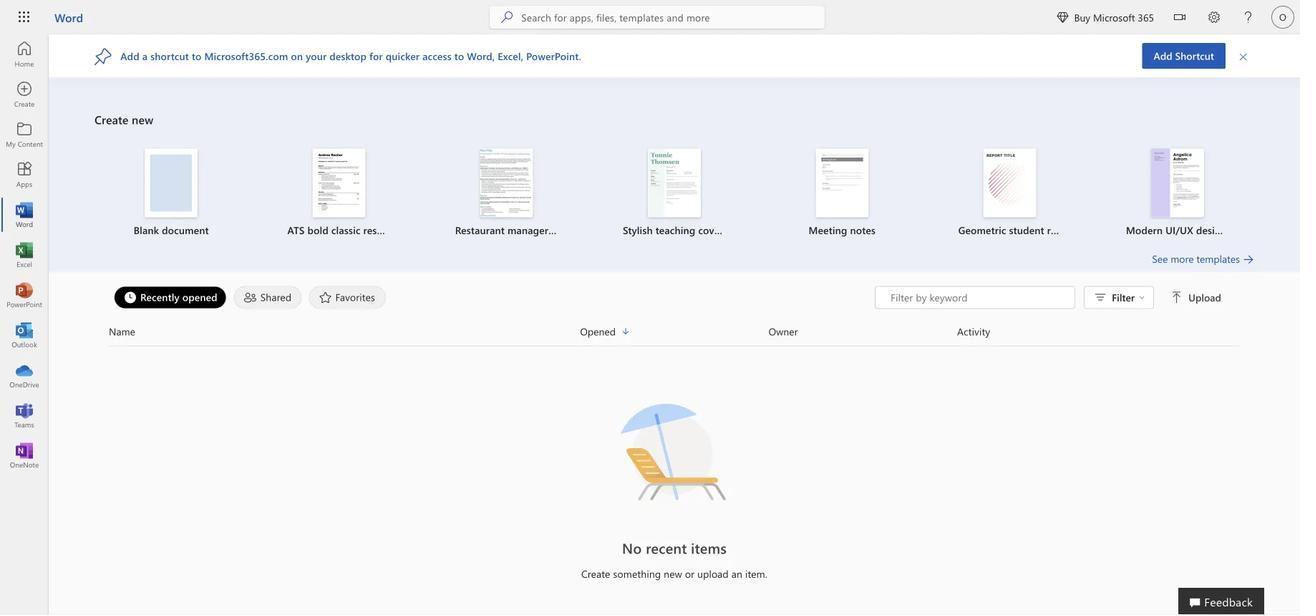 Task type: vqa. For each thing, say whether or not it's contained in the screenshot.
the onedrive in 01_10_2023_HERTZ_22.00_USD 1 YOUR ONEDRIVE
no



Task type: describe. For each thing, give the bounding box(es) containing it.
shared
[[260, 290, 292, 304]]

upload
[[698, 567, 729, 580]]

for
[[369, 49, 383, 62]]

ats
[[287, 223, 305, 237]]

shared element
[[234, 286, 302, 309]]

apps image
[[17, 168, 32, 182]]

recently opened element
[[114, 286, 227, 309]]

opened button
[[580, 323, 769, 340]]

home image
[[17, 47, 32, 62]]

2 to from the left
[[455, 49, 464, 62]]

item.
[[745, 567, 768, 580]]

Search box. Suggestions appear as you type. search field
[[521, 6, 825, 29]]

cover inside modern ui/ux designer cover letter element
[[1239, 223, 1264, 237]]

owner button
[[769, 323, 957, 340]]

meeting notes element
[[767, 149, 918, 245]]

onenote image
[[17, 448, 32, 463]]

add shortcut button
[[1142, 43, 1226, 69]]

none search field inside word banner
[[490, 6, 825, 29]]

name button
[[109, 323, 580, 340]]

365
[[1138, 10, 1154, 24]]

microsoft
[[1093, 10, 1135, 24]]

blank
[[134, 223, 159, 237]]

create something new or upload an item. status
[[392, 567, 957, 581]]

quicker
[[386, 49, 420, 62]]

excel image
[[17, 248, 32, 262]]

microsoft365.com
[[204, 49, 288, 62]]

1 to from the left
[[192, 49, 202, 62]]

add for add a shortcut to microsoft365.com on your desktop for quicker access to word, excel, powerpoint.
[[120, 49, 139, 62]]

feedback
[[1205, 594, 1253, 609]]

meeting notes
[[809, 223, 876, 237]]

manager
[[508, 223, 549, 237]]

favorites element
[[309, 286, 386, 309]]

favorites
[[335, 290, 375, 304]]

o
[[1280, 11, 1287, 23]]

cover inside stylish teaching cover letter element
[[698, 223, 724, 237]]

geometric
[[959, 223, 1006, 237]]

create image
[[17, 87, 32, 102]]

owner
[[769, 325, 798, 338]]

geometric student report
[[959, 223, 1076, 237]]

blank document element
[[96, 149, 247, 245]]

recently opened
[[140, 290, 217, 304]]

modern ui/ux designer cover letter
[[1126, 223, 1292, 237]]

o button
[[1266, 0, 1300, 34]]

Filter by keyword text field
[[889, 290, 1068, 305]]

dismiss this dialog image
[[1239, 50, 1249, 62]]

ats bold classic resume image
[[313, 149, 366, 217]]

access
[[423, 49, 452, 62]]

bold
[[308, 223, 329, 237]]

document
[[162, 223, 209, 237]]

stylish teaching cover letter
[[623, 223, 751, 237]]

restaurant manager resume
[[455, 223, 585, 237]]

1 letter from the left
[[726, 223, 751, 237]]

recently
[[140, 290, 180, 304]]

classic
[[331, 223, 361, 237]]

shortcut
[[1175, 49, 1214, 62]]

a2hs image
[[95, 47, 112, 65]]

shortcut
[[150, 49, 189, 62]]

more
[[1171, 252, 1194, 265]]

my content image
[[17, 127, 32, 142]]

items
[[691, 538, 727, 557]]

buy
[[1074, 10, 1091, 24]]

modern ui/ux designer cover letter element
[[1103, 149, 1292, 245]]

an
[[732, 567, 743, 580]]

restaurant manager resume element
[[431, 149, 585, 245]]

create for create new
[[95, 112, 129, 127]]

ats bold classic resume
[[287, 223, 397, 237]]

modern
[[1126, 223, 1163, 237]]



Task type: locate. For each thing, give the bounding box(es) containing it.
1 add from the left
[[1154, 49, 1173, 62]]

geometric student report image
[[984, 149, 1037, 217]]

recent
[[646, 538, 687, 557]]

0 horizontal spatial add
[[120, 49, 139, 62]]

create inside status
[[581, 567, 610, 580]]

letter right designer
[[1267, 223, 1292, 237]]

opened
[[580, 325, 616, 338]]

excel,
[[498, 49, 524, 62]]

1 horizontal spatial add
[[1154, 49, 1173, 62]]

ui/ux
[[1166, 223, 1194, 237]]

onedrive image
[[17, 368, 32, 382]]

resume inside "element"
[[551, 223, 585, 237]]

1 horizontal spatial new
[[664, 567, 682, 580]]

resume right manager
[[551, 223, 585, 237]]

a
[[142, 49, 148, 62]]

something
[[613, 567, 661, 580]]

create for create something new or upload an item.
[[581, 567, 610, 580]]

name
[[109, 325, 135, 338]]

letter
[[726, 223, 751, 237], [1267, 223, 1292, 237]]

see
[[1152, 252, 1168, 265]]

0 horizontal spatial cover
[[698, 223, 724, 237]]

1 horizontal spatial resume
[[551, 223, 585, 237]]

cover right designer
[[1239, 223, 1264, 237]]

teams image
[[17, 408, 32, 422]]

create new
[[95, 112, 153, 127]]

meeting
[[809, 223, 847, 237]]

new
[[132, 112, 153, 127], [664, 567, 682, 580]]

shared tab
[[230, 286, 305, 309]]

navigation
[[0, 34, 49, 475]]

report
[[1047, 223, 1076, 237]]

tab list containing recently opened
[[110, 286, 875, 309]]

resume right classic at the top left
[[363, 223, 397, 237]]

add a shortcut to microsoft365.com on your desktop for quicker access to word, excel, powerpoint.
[[120, 49, 581, 62]]

status containing filter
[[875, 286, 1224, 309]]

filter
[[1112, 291, 1135, 304]]

stylish
[[623, 223, 653, 237]]

new down a
[[132, 112, 153, 127]]

create down a2hs image
[[95, 112, 129, 127]]

add inside button
[[1154, 49, 1173, 62]]

student
[[1009, 223, 1045, 237]]

no recent items
[[622, 538, 727, 557]]

stylish teaching cover letter image
[[648, 149, 701, 217]]

or
[[685, 567, 695, 580]]

create
[[95, 112, 129, 127], [581, 567, 610, 580]]

favorites tab
[[305, 286, 390, 309]]

filter 
[[1112, 291, 1145, 304]]

see more templates
[[1152, 252, 1240, 265]]

restaurant
[[455, 223, 505, 237]]

1 cover from the left
[[698, 223, 724, 237]]

2 cover from the left
[[1239, 223, 1264, 237]]

0 vertical spatial create
[[95, 112, 129, 127]]

powerpoint.
[[526, 49, 581, 62]]

activity, column 4 of 4 column header
[[957, 323, 1240, 340]]

1 horizontal spatial to
[[455, 49, 464, 62]]

1 horizontal spatial create
[[581, 567, 610, 580]]

 upload
[[1172, 291, 1222, 304]]

row
[[109, 323, 1240, 346]]

add
[[1154, 49, 1173, 62], [120, 49, 139, 62]]

your
[[306, 49, 327, 62]]

1 vertical spatial create
[[581, 567, 610, 580]]

notes
[[850, 223, 876, 237]]

ats bold classic resume element
[[264, 149, 414, 245]]

0 horizontal spatial create
[[95, 112, 129, 127]]

tab list
[[110, 286, 875, 309]]

add left a
[[120, 49, 139, 62]]

word
[[54, 9, 83, 25]]

2 resume from the left
[[551, 223, 585, 237]]

1 horizontal spatial letter
[[1267, 223, 1292, 237]]

0 horizontal spatial to
[[192, 49, 202, 62]]

new left or
[[664, 567, 682, 580]]

new inside status
[[664, 567, 682, 580]]


[[1057, 11, 1069, 23]]

word banner
[[0, 0, 1300, 37]]

1 vertical spatial new
[[664, 567, 682, 580]]

status
[[875, 286, 1224, 309]]

opened
[[182, 290, 217, 304]]

empty state icon image
[[610, 386, 739, 515]]

letter right teaching
[[726, 223, 751, 237]]

restaurant manager resume image
[[480, 149, 533, 217]]

activity
[[957, 325, 990, 338]]

create left something
[[581, 567, 610, 580]]

to left word,
[[455, 49, 464, 62]]

blank document
[[134, 223, 209, 237]]

no
[[622, 538, 642, 557]]

outlook image
[[17, 328, 32, 342]]

to
[[192, 49, 202, 62], [455, 49, 464, 62]]

to right shortcut
[[192, 49, 202, 62]]

 button
[[1163, 0, 1197, 37]]

0 vertical spatial new
[[132, 112, 153, 127]]

row containing name
[[109, 323, 1240, 346]]

no recent items status
[[392, 538, 957, 558]]

word image
[[17, 208, 32, 222]]

stylish teaching cover letter element
[[599, 149, 751, 245]]

None search field
[[490, 6, 825, 29]]

geometric student report element
[[935, 149, 1085, 245]]

resume
[[363, 223, 397, 237], [551, 223, 585, 237]]

0 horizontal spatial letter
[[726, 223, 751, 237]]

add for add shortcut
[[1154, 49, 1173, 62]]

feedback button
[[1179, 588, 1265, 615]]

cover
[[698, 223, 724, 237], [1239, 223, 1264, 237]]

cover right teaching
[[698, 223, 724, 237]]

0 horizontal spatial resume
[[363, 223, 397, 237]]


[[1174, 11, 1186, 23]]

templates
[[1197, 252, 1240, 265]]

teaching
[[656, 223, 696, 237]]

create something new or upload an item.
[[581, 567, 768, 580]]

 buy microsoft 365
[[1057, 10, 1154, 24]]

add left shortcut
[[1154, 49, 1173, 62]]

on
[[291, 49, 303, 62]]

powerpoint image
[[17, 288, 32, 302]]

2 add from the left
[[120, 49, 139, 62]]

word,
[[467, 49, 495, 62]]

1 horizontal spatial cover
[[1239, 223, 1264, 237]]


[[1172, 292, 1183, 303]]

add shortcut
[[1154, 49, 1214, 62]]

upload
[[1189, 291, 1222, 304]]

2 letter from the left
[[1267, 223, 1292, 237]]

desktop
[[330, 49, 367, 62]]

recently opened tab
[[110, 286, 230, 309]]

1 resume from the left
[[363, 223, 397, 237]]

modern ui/ux designer cover letter image
[[1151, 149, 1204, 217]]

meeting notes image
[[816, 149, 869, 217]]

0 horizontal spatial new
[[132, 112, 153, 127]]


[[1139, 295, 1145, 300]]

see more templates button
[[1152, 252, 1255, 266]]

designer
[[1196, 223, 1236, 237]]



